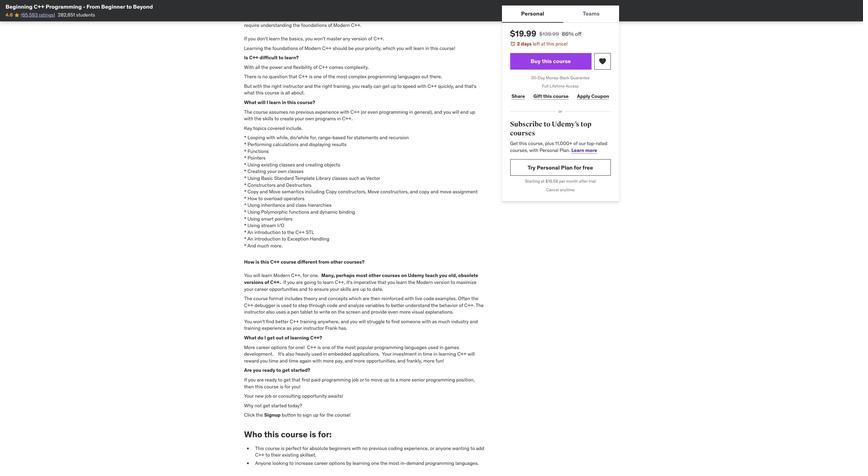 Task type: locate. For each thing, give the bounding box(es) containing it.
apply coupon button
[[576, 89, 611, 103]]

0 horizontal spatial skills
[[263, 116, 274, 122]]

are
[[404, 15, 411, 21], [296, 279, 303, 286], [353, 286, 359, 292], [363, 296, 370, 302], [257, 377, 264, 383]]

if inside the course format includes theory and concepts which are then reinforced with live code examples. often the c++ debugger is used to step through code and analyze variables to better understand the behavior of c++. the instructor also uses a pen tablet to write on the screen and provide even more visual explanations. you won't find better c++ training anywhere, and you will struggle to find someone with as much industry and training experience as your instructor frank has. what do i get out of learning c++? more career options for one!  c++ is one of the most popular programming languages used in games development.    it's also heavily used in embedded applications.  your investment in time in learning c++ will reward you time and time again with more pay, and more opportunities, and frankly, more fun! are you ready to get started? if you are ready to get that first paid programming job or to move up to a more senior programming position, then this course is for you! your new job or consulting opportunity awaits! why not get started today? click the signup button to sign up for the course!
[[244, 377, 247, 383]]

at
[[542, 41, 546, 47], [541, 179, 545, 184]]

1 horizontal spatial previous
[[369, 446, 387, 452]]

1 horizontal spatial time
[[289, 358, 299, 364]]

i/o
[[278, 223, 285, 229]]

learn up versions
[[262, 273, 272, 279]]

1 an from the top
[[248, 229, 254, 235]]

which inside learning the foundations of modern c++ should be your priority, which you will learn in this course! is c++ difficult to learn? with all the power and flexibility of c++ comes complexity. there is no question that c++ is one of the most complex programming languages out there. but with the right instructor and the right training, you really can get up to speed with c++ quickly, and that's what this course is all about. what will i learn in this course? the course assumes no previous experience with c++ (or even programming in general), and you will end up with the skills to create your own programs in c++. key topics covered include. * looping with while, do/while for, range-based for statements and recursion * performing calculations and displaying results * functions * pointers * using existing classes and creating objects * creating your own classes * using basic standard template library classes such as vector * constructors and destructors * copy and move semantics including copy constructors, move constructors, and copy and move assignment * how to overload operators * using inheritance and class hierarchies * using polymorphic functions and dynamic binding * using smart pointers * using stream i/o * an introduction to the c++ stl * an introduction to exception handling * and much more.
[[383, 45, 396, 51]]

4 * from the top
[[244, 155, 247, 161]]

previous inside learning the foundations of modern c++ should be your priority, which you will learn in this course! is c++ difficult to learn? with all the power and flexibility of c++ comes complexity. there is no question that c++ is one of the most complex programming languages out there. but with the right instructor and the right training, you really can get up to speed with c++ quickly, and that's what this course is all about. what will i learn in this course? the course assumes no previous experience with c++ (or even programming in general), and you will end up with the skills to create your own programs in c++. key topics covered include. * looping with while, do/while for, range-based for statements and recursion * performing calculations and displaying results * functions * pointers * using existing classes and creating objects * creating your own classes * using basic standard template library classes such as vector * constructors and destructors * copy and move semantics including copy constructors, move constructors, and copy and move assignment * how to overload operators * using inheritance and class hierarchies * using polymorphic functions and dynamic binding * using smart pointers * using stream i/o * an introduction to the c++ stl * an introduction to exception handling * and much more.
[[296, 109, 314, 115]]

out inside learning the foundations of modern c++ should be your priority, which you will learn in this course! is c++ difficult to learn? with all the power and flexibility of c++ comes complexity. there is no question that c++ is one of the most complex programming languages out there. but with the right instructor and the right training, you really can get up to speed with c++ quickly, and that's what this course is all about. what will i learn in this course? the course assumes no previous experience with c++ (or even programming in general), and you will end up with the skills to create your own programs in c++. key topics covered include. * looping with while, do/while for, range-based for statements and recursion * performing calculations and displaying results * functions * pointers * using existing classes and creating objects * creating your own classes * using basic standard template library classes such as vector * constructors and destructors * copy and move semantics including copy constructors, move constructors, and copy and move assignment * how to overload operators * using inheritance and class hierarchies * using polymorphic functions and dynamic binding * using smart pointers * using stream i/o * an introduction to the c++ stl * an introduction to exception handling * and much more.
[[422, 74, 429, 80]]

0 vertical spatial new
[[353, 15, 362, 21]]

0 horizontal spatial out
[[276, 335, 284, 341]]

0 vertical spatial even
[[254, 15, 264, 21]]

1 vertical spatial a
[[396, 377, 399, 383]]

15 * from the top
[[244, 229, 247, 235]]

plan.
[[560, 147, 571, 153]]

the down want
[[293, 22, 300, 28]]

no left question
[[263, 74, 268, 80]]

if inside if you are going to learn c++, it's imperative that you learn the modern version to maximize your career opportunities and to ensure your skills are up to date.
[[283, 279, 286, 286]]

0 horizontal spatial on
[[332, 309, 337, 315]]

are up the variables
[[363, 296, 370, 302]]

1 vertical spatial languages
[[405, 344, 427, 351]]

which
[[383, 45, 396, 51], [349, 296, 362, 302]]

2 features from the left
[[449, 15, 467, 21]]

in inside and even if you really do want to learn c++20,  the new features in c++20 are mostly advanced features that require understanding the foundations of modern c++.
[[382, 15, 386, 21]]

most inside learning the foundations of modern c++ should be your priority, which you will learn in this course! is c++ difficult to learn? with all the power and flexibility of c++ comes complexity. there is no question that c++ is one of the most complex programming languages out there. but with the right instructor and the right training, you really can get up to speed with c++ quickly, and that's what this course is all about. what will i learn in this course? the course assumes no previous experience with c++ (or even programming in general), and you will end up with the skills to create your own programs in c++. key topics covered include. * looping with while, do/while for, range-based for statements and recursion * performing calculations and displaying results * functions * pointers * using existing classes and creating objects * creating your own classes * using basic standard template library classes such as vector * constructors and destructors * copy and move semantics including copy constructors, move constructors, and copy and move assignment * how to overload operators * using inheritance and class hierarchies * using polymorphic functions and dynamic binding * using smart pointers * using stream i/o * an introduction to the c++ stl * an introduction to exception handling * and much more.
[[337, 74, 348, 80]]

what inside learning the foundations of modern c++ should be your priority, which you will learn in this course! is c++ difficult to learn? with all the power and flexibility of c++ comes complexity. there is no question that c++ is one of the most complex programming languages out there. but with the right instructor and the right training, you really can get up to speed with c++ quickly, and that's what this course is all about. what will i learn in this course? the course assumes no previous experience with c++ (or even programming in general), and you will end up with the skills to create your own programs in c++. key topics covered include. * looping with while, do/while for, range-based for statements and recursion * performing calculations and displaying results * functions * pointers * using existing classes and creating objects * creating your own classes * using basic standard template library classes such as vector * constructors and destructors * copy and move semantics including copy constructors, move constructors, and copy and move assignment * how to overload operators * using inheritance and class hierarchies * using polymorphic functions and dynamic binding * using smart pointers * using stream i/o * an introduction to the c++ stl * an introduction to exception handling * and much more.
[[244, 99, 257, 106]]

0 vertical spatial also
[[266, 309, 275, 315]]

1 vertical spatial classes
[[288, 168, 304, 175]]

1 vertical spatial options
[[329, 460, 345, 467]]

most up training,
[[337, 74, 348, 80]]

up
[[391, 83, 397, 89], [470, 109, 476, 115], [361, 286, 366, 292], [384, 377, 389, 383], [313, 412, 319, 418]]

1 horizontal spatial other
[[369, 273, 381, 279]]

1 horizontal spatial learning
[[353, 460, 370, 467]]

1 vertical spatial as
[[433, 319, 437, 325]]

personal up $19.99
[[522, 10, 545, 17]]

1 horizontal spatial on
[[401, 273, 407, 279]]

0 vertical spatial previous
[[296, 109, 314, 115]]

learning up one!
[[291, 335, 309, 341]]

better
[[391, 302, 405, 309], [276, 319, 289, 325]]

2 vertical spatial no
[[363, 446, 368, 452]]

skillset.
[[300, 452, 317, 458]]

even left if in the left of the page
[[254, 15, 264, 21]]

0 horizontal spatial c++,
[[291, 273, 302, 279]]

even inside learning the foundations of modern c++ should be your priority, which you will learn in this course! is c++ difficult to learn? with all the power and flexibility of c++ comes complexity. there is no question that c++ is one of the most complex programming languages out there. but with the right instructor and the right training, you really can get up to speed with c++ quickly, and that's what this course is all about. what will i learn in this course? the course assumes no previous experience with c++ (or even programming in general), and you will end up with the skills to create your own programs in c++. key topics covered include. * looping with while, do/while for, range-based for statements and recursion * performing calculations and displaying results * functions * pointers * using existing classes and creating objects * creating your own classes * using basic standard template library classes such as vector * constructors and destructors * copy and move semantics including copy constructors, move constructors, and copy and move assignment * how to overload operators * using inheritance and class hierarchies * using polymorphic functions and dynamic binding * using smart pointers * using stream i/o * an introduction to the c++ stl * an introduction to exception handling * and much more.
[[368, 109, 378, 115]]

experience
[[316, 109, 339, 115], [262, 325, 286, 332]]

you down screen
[[350, 319, 358, 325]]

get
[[511, 140, 518, 147]]

with inside this course is perfect for absolute beginners with no previous coding experience, or anyone wanting to add c++ to their existing skillset. anyone looking to increase career options by learning one the most in-demand programming languages.
[[352, 446, 361, 452]]

1 vertical spatial courses
[[382, 273, 400, 279]]

version down teach
[[435, 279, 450, 286]]

using
[[248, 162, 260, 168], [248, 175, 260, 181], [248, 202, 260, 208], [248, 209, 260, 215], [248, 216, 260, 222], [248, 223, 260, 229]]

1 move from the left
[[269, 189, 281, 195]]

out left there. in the top of the page
[[422, 74, 429, 80]]

tab list
[[502, 6, 620, 23]]

is inside this course is perfect for absolute beginners with no previous coding experience, or anyone wanting to add c++ to their existing skillset. anyone looking to increase career options by learning one the most in-demand programming languages.
[[281, 446, 285, 452]]

someone
[[401, 319, 421, 325]]

1 vertical spatial introduction
[[255, 236, 281, 242]]

0 vertical spatial personal
[[522, 10, 545, 17]]

if down are
[[244, 377, 247, 383]]

0 vertical spatial experience
[[316, 109, 339, 115]]

2 right from the left
[[322, 83, 333, 89]]

9 * from the top
[[244, 189, 247, 195]]

of inside many, perhaps most other courses on udemy teach you old, obsolete versions of c++.
[[265, 279, 269, 286]]

1 introduction from the top
[[255, 229, 281, 235]]

course inside this course is perfect for absolute beginners with no previous coding experience, or anyone wanting to add c++ to their existing skillset. anyone looking to increase career options by learning one the most in-demand programming languages.
[[265, 446, 280, 452]]

1 horizontal spatial much
[[439, 319, 451, 325]]

functions
[[248, 148, 269, 154]]

options left 'by' on the bottom left of page
[[329, 460, 345, 467]]

c++. inside learning the foundations of modern c++ should be your priority, which you will learn in this course! is c++ difficult to learn? with all the power and flexibility of c++ comes complexity. there is no question that c++ is one of the most complex programming languages out there. but with the right instructor and the right training, you really can get up to speed with c++ quickly, and that's what this course is all about. what will i learn in this course? the course assumes no previous experience with c++ (or even programming in general), and you will end up with the skills to create your own programs in c++. key topics covered include. * looping with while, do/while for, range-based for statements and recursion * performing calculations and displaying results * functions * pointers * using existing classes and creating objects * creating your own classes * using basic standard template library classes such as vector * constructors and destructors * copy and move semantics including copy constructors, move constructors, and copy and move assignment * how to overload operators * using inheritance and class hierarchies * using polymorphic functions and dynamic binding * using smart pointers * using stream i/o * an introduction to the c++ stl * an introduction to exception handling * and much more.
[[342, 116, 353, 122]]

options left one!
[[271, 344, 287, 351]]

opportunity awaits!
[[302, 393, 343, 399]]

absolute
[[310, 446, 328, 452]]

buy this course button
[[511, 53, 592, 70]]

days
[[521, 41, 532, 47]]

learn
[[315, 15, 325, 21], [269, 35, 280, 42], [414, 45, 425, 51], [269, 99, 281, 106], [262, 273, 272, 279], [323, 279, 334, 286], [397, 279, 407, 286]]

money-
[[546, 75, 561, 80]]

0 vertical spatial existing
[[261, 162, 278, 168]]

0 vertical spatial much
[[257, 243, 269, 249]]

11,000+
[[556, 140, 573, 147]]

instructor up c++?
[[303, 325, 324, 332]]

buy
[[531, 58, 541, 64]]

1 vertical spatial all
[[285, 90, 290, 96]]

in
[[382, 15, 386, 21], [426, 45, 430, 51], [282, 99, 286, 106], [410, 109, 414, 115], [337, 116, 341, 122], [440, 344, 444, 351], [323, 351, 327, 357], [418, 351, 422, 357], [434, 351, 438, 357]]

2 using from the top
[[248, 175, 260, 181]]

1 constructors, from the left
[[338, 189, 367, 195]]

options inside the course format includes theory and concepts which are then reinforced with live code examples. often the c++ debugger is used to step through code and analyze variables to better understand the behavior of c++. the instructor also uses a pen tablet to write on the screen and provide even more visual explanations. you won't find better c++ training anywhere, and you will struggle to find someone with as much industry and training experience as your instructor frank has. what do i get out of learning c++? more career options for one!  c++ is one of the most popular programming languages used in games development.    it's also heavily used in embedded applications.  your investment in time in learning c++ will reward you time and time again with more pay, and more opportunities, and frankly, more fun! are you ready to get started? if you are ready to get that first paid programming job or to move up to a more senior programming position, then this course is for you! your new job or consulting opportunity awaits! why not get started today? click the signup button to sign up for the course!
[[271, 344, 287, 351]]

skills down it's
[[341, 286, 351, 292]]

behavior
[[440, 302, 458, 309]]

can get
[[374, 83, 390, 89]]

much inside the course format includes theory and concepts which are then reinforced with live code examples. often the c++ debugger is used to step through code and analyze variables to better understand the behavior of c++. the instructor also uses a pen tablet to write on the screen and provide even more visual explanations. you won't find better c++ training anywhere, and you will struggle to find someone with as much industry and training experience as your instructor frank has. what do i get out of learning c++? more career options for one!  c++ is one of the most popular programming languages used in games development.    it's also heavily used in embedded applications.  your investment in time in learning c++ will reward you time and time again with more pay, and more opportunities, and frankly, more fun! are you ready to get started? if you are ready to get that first paid programming job or to move up to a more senior programming position, then this course is for you! your new job or consulting opportunity awaits! why not get started today? click the signup button to sign up for the course!
[[439, 319, 451, 325]]

with left live
[[405, 296, 414, 302]]

instructor down debugger at the left
[[244, 309, 265, 315]]

other up 'imperative'
[[369, 273, 381, 279]]

introduction
[[255, 229, 281, 235], [255, 236, 281, 242]]

with
[[253, 83, 262, 89], [418, 83, 427, 89], [340, 109, 350, 115], [244, 116, 253, 122], [266, 135, 276, 141], [530, 147, 539, 153], [405, 296, 414, 302], [422, 319, 431, 325], [313, 358, 322, 364], [352, 446, 361, 452]]

0 horizontal spatial constructors,
[[338, 189, 367, 195]]

career
[[255, 286, 268, 292], [257, 344, 270, 351], [315, 460, 328, 467]]

1 horizontal spatial features
[[449, 15, 467, 21]]

master
[[327, 35, 342, 42]]

0 horizontal spatial time
[[269, 358, 279, 364]]

as inside learning the foundations of modern c++ should be your priority, which you will learn in this course! is c++ difficult to learn? with all the power and flexibility of c++ comes complexity. there is no question that c++ is one of the most complex programming languages out there. but with the right instructor and the right training, you really can get up to speed with c++ quickly, and that's what this course is all about. what will i learn in this course? the course assumes no previous experience with c++ (or even programming in general), and you will end up with the skills to create your own programs in c++. key topics covered include. * looping with while, do/while for, range-based for statements and recursion * performing calculations and displaying results * functions * pointers * using existing classes and creating objects * creating your own classes * using basic standard template library classes such as vector * constructors and destructors * copy and move semantics including copy constructors, move constructors, and copy and move assignment * how to overload operators * using inheritance and class hierarchies * using polymorphic functions and dynamic binding * using smart pointers * using stream i/o * an introduction to the c++ stl * an introduction to exception handling * and much more.
[[361, 175, 366, 181]]

inheritance
[[261, 202, 286, 208]]

1 horizontal spatial foundations
[[301, 22, 327, 28]]

you up more
[[244, 319, 252, 325]]

1 horizontal spatial used
[[312, 351, 322, 357]]

what inside the course format includes theory and concepts which are then reinforced with live code examples. often the c++ debugger is used to step through code and analyze variables to better understand the behavior of c++. the instructor also uses a pen tablet to write on the screen and provide even more visual explanations. you won't find better c++ training anywhere, and you will struggle to find someone with as much industry and training experience as your instructor frank has. what do i get out of learning c++? more career options for one!  c++ is one of the most popular programming languages used in games development.    it's also heavily used in embedded applications.  your investment in time in learning c++ will reward you time and time again with more pay, and more opportunities, and frankly, more fun! are you ready to get started? if you are ready to get that first paid programming job or to move up to a more senior programming position, then this course is for you! your new job or consulting opportunity awaits! why not get started today? click the signup button to sign up for the course!
[[244, 335, 257, 341]]

0 horizontal spatial copy
[[248, 189, 259, 195]]

1 horizontal spatial code
[[424, 296, 434, 302]]

constructors
[[248, 182, 276, 188]]

left
[[533, 41, 541, 47]]

and left "more."
[[248, 243, 256, 249]]

complex
[[349, 74, 367, 80]]

courses inside subscribe to udemy's top courses
[[511, 129, 536, 137]]

move up overload
[[269, 189, 281, 195]]

1 horizontal spatial all
[[285, 90, 290, 96]]

won't inside the course format includes theory and concepts which are then reinforced with live code examples. often the c++ debugger is used to step through code and analyze variables to better understand the behavior of c++. the instructor also uses a pen tablet to write on the screen and provide even more visual explanations. you won't find better c++ training anywhere, and you will struggle to find someone with as much industry and training experience as your instructor frank has. what do i get out of learning c++? more career options for one!  c++ is one of the most popular programming languages used in games development.    it's also heavily used in embedded applications.  your investment in time in learning c++ will reward you time and time again with more pay, and more opportunities, and frankly, more fun! are you ready to get started? if you are ready to get that first paid programming job or to move up to a more senior programming position, then this course is for you! your new job or consulting opportunity awaits! why not get started today? click the signup button to sign up for the course!
[[253, 319, 265, 325]]

or
[[559, 109, 563, 114], [360, 377, 364, 383], [273, 393, 277, 399], [430, 446, 435, 452]]

with right speed
[[418, 83, 427, 89]]

you down development.
[[260, 358, 268, 364]]

the
[[244, 109, 252, 115], [244, 296, 252, 302], [476, 302, 484, 309]]

instructor up about. on the left top of the page
[[283, 83, 304, 89]]

0 vertical spatial if
[[244, 35, 247, 42]]

the
[[345, 15, 352, 21], [293, 22, 300, 28], [281, 35, 288, 42], [264, 45, 271, 51], [261, 64, 269, 70], [328, 74, 336, 80], [263, 83, 271, 89], [314, 83, 321, 89], [255, 116, 262, 122], [287, 229, 295, 235], [409, 279, 416, 286], [472, 296, 479, 302], [431, 302, 439, 309], [338, 309, 345, 315], [337, 344, 344, 351], [256, 412, 263, 418], [327, 412, 334, 418], [381, 460, 388, 467]]

learning inside this course is perfect for absolute beginners with no previous coding experience, or anyone wanting to add c++ to their existing skillset. anyone looking to increase career options by learning one the most in-demand programming languages.
[[353, 460, 370, 467]]

exception
[[288, 236, 309, 242]]

tablet
[[300, 309, 313, 315]]

1 copy from the left
[[248, 189, 259, 195]]

1 horizontal spatial better
[[391, 302, 405, 309]]

move down opportunities,
[[371, 377, 383, 383]]

c++. up the be
[[351, 22, 362, 28]]

0 horizontal spatial also
[[266, 309, 275, 315]]

0 vertical spatial as
[[361, 175, 366, 181]]

one up the course?
[[314, 74, 322, 80]]

really up 'understanding'
[[278, 15, 290, 21]]

through
[[309, 302, 326, 309]]

that inside if you are going to learn c++, it's imperative that you learn the modern version to maximize your career opportunities and to ensure your skills are up to date.
[[378, 279, 387, 286]]

even inside and even if you really do want to learn c++20,  the new features in c++20 are mostly advanced features that require understanding the foundations of modern c++.
[[254, 15, 264, 21]]

concepts
[[328, 296, 348, 302]]

0 horizontal spatial features
[[363, 15, 381, 21]]

career down absolute
[[315, 460, 328, 467]]

course up consulting
[[264, 384, 279, 390]]

1 what from the top
[[244, 99, 257, 106]]

experience down uses on the left bottom of the page
[[262, 325, 286, 332]]

1 vertical spatial even
[[368, 109, 378, 115]]

better down uses on the left bottom of the page
[[276, 319, 289, 325]]

1 vertical spatial personal
[[540, 147, 559, 153]]

skills inside if you are going to learn c++, it's imperative that you learn the modern version to maximize your career opportunities and to ensure your skills are up to date.
[[341, 286, 351, 292]]

1 horizontal spatial as
[[433, 319, 437, 325]]

as
[[361, 175, 366, 181], [433, 319, 437, 325]]

foundations inside and even if you really do want to learn c++20,  the new features in c++20 are mostly advanced features that require understanding the foundations of modern c++.
[[301, 22, 327, 28]]

experience inside the course format includes theory and concepts which are then reinforced with live code examples. often the c++ debugger is used to step through code and analyze variables to better understand the behavior of c++. the instructor also uses a pen tablet to write on the screen and provide even more visual explanations. you won't find better c++ training anywhere, and you will struggle to find someone with as much industry and training experience as your instructor frank has. what do i get out of learning c++? more career options for one!  c++ is one of the most popular programming languages used in games development.    it's also heavily used in embedded applications.  your investment in time in learning c++ will reward you time and time again with more pay, and more opportunities, and frankly, more fun! are you ready to get started? if you are ready to get that first paid programming job or to move up to a more senior programming position, then this course is for you! your new job or consulting opportunity awaits! why not get started today? click the signup button to sign up for the course!
[[262, 325, 286, 332]]

i inside learning the foundations of modern c++ should be your priority, which you will learn in this course! is c++ difficult to learn? with all the power and flexibility of c++ comes complexity. there is no question that c++ is one of the most complex programming languages out there. but with the right instructor and the right training, you really can get up to speed with c++ quickly, and that's what this course is all about. what will i learn in this course? the course assumes no previous experience with c++ (or even programming in general), and you will end up with the skills to create your own programs in c++. key topics covered include. * looping with while, do/while for, range-based for statements and recursion * performing calculations and displaying results * functions * pointers * using existing classes and creating objects * creating your own classes * using basic standard template library classes such as vector * constructors and destructors * copy and move semantics including copy constructors, move constructors, and copy and move assignment * how to overload operators * using inheritance and class hierarchies * using polymorphic functions and dynamic binding * using smart pointers * using stream i/o * an introduction to the c++ stl * an introduction to exception handling * and much more.
[[267, 99, 268, 106]]

guarantee
[[571, 75, 590, 80]]

do up development.
[[258, 335, 264, 341]]

is up consulting
[[280, 384, 284, 390]]

options inside this course is perfect for absolute beginners with no previous coding experience, or anyone wanting to add c++ to their existing skillset. anyone looking to increase career options by learning one the most in-demand programming languages.
[[329, 460, 345, 467]]

do inside the course format includes theory and concepts which are then reinforced with live code examples. often the c++ debugger is used to step through code and analyze variables to better understand the behavior of c++. the instructor also uses a pen tablet to write on the screen and provide even more visual explanations. you won't find better c++ training anywhere, and you will struggle to find someone with as much industry and training experience as your instructor frank has. what do i get out of learning c++? more career options for one!  c++ is one of the most popular programming languages used in games development.    it's also heavily used in embedded applications.  your investment in time in learning c++ will reward you time and time again with more pay, and more opportunities, and frankly, more fun! are you ready to get started? if you are ready to get that first paid programming job or to move up to a more senior programming position, then this course is for you! your new job or consulting opportunity awaits! why not get started today? click the signup button to sign up for the course!
[[258, 335, 264, 341]]

c++ up exception
[[296, 229, 305, 235]]

2 vertical spatial learning
[[353, 460, 370, 467]]

classes left such
[[332, 175, 348, 181]]

2 horizontal spatial used
[[428, 344, 439, 351]]

0 horizontal spatial won't
[[253, 319, 265, 325]]

1 horizontal spatial even
[[368, 109, 378, 115]]

13 * from the top
[[244, 216, 247, 222]]

personal
[[522, 10, 545, 17], [540, 147, 559, 153], [537, 164, 560, 171]]

games
[[445, 344, 460, 351]]

up down opportunities,
[[384, 377, 389, 383]]

0 vertical spatial i
[[267, 99, 268, 106]]

1 horizontal spatial find
[[392, 319, 400, 325]]

0 vertical spatial course!
[[440, 45, 456, 51]]

0 vertical spatial which
[[383, 45, 396, 51]]

1 horizontal spatial c++,
[[335, 279, 346, 286]]

theory
[[304, 296, 318, 302]]

1 horizontal spatial really
[[361, 83, 373, 89]]

no
[[263, 74, 268, 80], [290, 109, 295, 115], [363, 446, 368, 452]]

2 vertical spatial personal
[[537, 164, 560, 171]]

0 vertical spatial one
[[314, 74, 322, 80]]

1 vertical spatial which
[[349, 296, 362, 302]]

template
[[295, 175, 315, 181]]

0 horizontal spatial much
[[257, 243, 269, 249]]

per
[[560, 179, 566, 184]]

0 vertical spatial other
[[331, 259, 343, 265]]

that inside the course format includes theory and concepts which are then reinforced with live code examples. often the c++ debugger is used to step through code and analyze variables to better understand the behavior of c++. the instructor also uses a pen tablet to write on the screen and provide even more visual explanations. you won't find better c++ training anywhere, and you will struggle to find someone with as much industry and training experience as your instructor frank has. what do i get out of learning c++? more career options for one!  c++ is one of the most popular programming languages used in games development.    it's also heavily used in embedded applications.  your investment in time in learning c++ will reward you time and time again with more pay, and more opportunities, and frankly, more fun! are you ready to get started? if you are ready to get that first paid programming job or to move up to a more senior programming position, then this course is for you! your new job or consulting opportunity awaits! why not get started today? click the signup button to sign up for the course!
[[292, 377, 301, 383]]

0 horizontal spatial previous
[[296, 109, 314, 115]]

the up exception
[[287, 229, 295, 235]]

1 horizontal spatial new
[[353, 15, 362, 21]]

existing inside this course is perfect for absolute beginners with no previous coding experience, or anyone wanting to add c++ to their existing skillset. anyone looking to increase career options by learning one the most in-demand programming languages.
[[282, 452, 299, 458]]

copy
[[248, 189, 259, 195], [326, 189, 337, 195]]

a left pen
[[287, 309, 290, 315]]

signup
[[264, 412, 281, 418]]

and down going
[[300, 286, 308, 292]]

learn right want
[[315, 15, 325, 21]]

1 vertical spatial skills
[[341, 286, 351, 292]]

5 using from the top
[[248, 216, 260, 222]]

the right the often
[[472, 296, 479, 302]]

for right based
[[347, 135, 353, 141]]

beyond
[[133, 3, 153, 10]]

as down explanations.
[[433, 319, 437, 325]]

you up the learning
[[248, 35, 256, 42]]

own up the standard
[[278, 168, 287, 175]]

1 horizontal spatial also
[[286, 351, 295, 357]]

popular
[[357, 344, 374, 351]]

time down development.
[[269, 358, 279, 364]]

2 find from the left
[[392, 319, 400, 325]]

a
[[287, 309, 290, 315], [396, 377, 399, 383]]

this right buy
[[542, 58, 552, 64]]

this inside get this course, plus 11,000+ of our top-rated courses, with personal plan.
[[520, 140, 528, 147]]

explanations.
[[426, 309, 454, 315]]

courses for udemy's
[[511, 129, 536, 137]]

for
[[347, 135, 353, 141], [574, 164, 582, 171], [303, 273, 309, 279], [289, 344, 295, 351], [285, 384, 291, 390], [320, 412, 326, 418], [303, 446, 309, 452]]

1 vertical spatial own
[[278, 168, 287, 175]]

0 horizontal spatial which
[[349, 296, 362, 302]]

teach
[[426, 273, 438, 279]]

c++20
[[387, 15, 403, 21]]

1 vertical spatial do
[[258, 335, 264, 341]]

1 find from the left
[[266, 319, 275, 325]]

with right but
[[253, 83, 262, 89]]

foundations up "learn?"
[[273, 45, 298, 51]]

you inside many, perhaps most other courses on udemy teach you old, obsolete versions of c++.
[[440, 273, 448, 279]]

what
[[244, 99, 257, 106], [244, 335, 257, 341]]

1 vertical spatial foundations
[[273, 45, 298, 51]]

1 vertical spatial if
[[283, 279, 286, 286]]

10 * from the top
[[244, 195, 247, 202]]

will
[[406, 45, 413, 51], [258, 99, 266, 106], [453, 109, 460, 115], [253, 273, 261, 279], [359, 319, 366, 325], [468, 351, 475, 357]]

11 * from the top
[[244, 202, 247, 208]]

which up analyze
[[349, 296, 362, 302]]

2 * from the top
[[244, 141, 247, 148]]

learn down mostly
[[414, 45, 425, 51]]

0 vertical spatial learning
[[291, 335, 309, 341]]

0 horizontal spatial move
[[269, 189, 281, 195]]

one!
[[296, 344, 305, 351]]

i inside the course format includes theory and concepts which are then reinforced with live code examples. often the c++ debugger is used to step through code and analyze variables to better understand the behavior of c++. the instructor also uses a pen tablet to write on the screen and provide even more visual explanations. you won't find better c++ training anywhere, and you will struggle to find someone with as much industry and training experience as your instructor frank has. what do i get out of learning c++? more career options for one!  c++ is one of the most popular programming languages used in games development.    it's also heavily used in embedded applications.  your investment in time in learning c++ will reward you time and time again with more pay, and more opportunities, and frankly, more fun! are you ready to get started? if you are ready to get that first paid programming job or to move up to a more senior programming position, then this course is for you! your new job or consulting opportunity awaits! why not get started today? click the signup button to sign up for the course!
[[265, 335, 266, 341]]

career down versions
[[255, 286, 268, 292]]

0 horizontal spatial options
[[271, 344, 287, 351]]

course up you will learn modern c++, for one.
[[281, 259, 297, 265]]

2 you from the top
[[244, 319, 252, 325]]

wishlist image
[[599, 57, 607, 65]]

demand
[[407, 460, 424, 467]]

1 features from the left
[[363, 15, 381, 21]]

foundations down want
[[301, 22, 327, 28]]

0 vertical spatial what
[[244, 99, 257, 106]]

16 * from the top
[[244, 236, 247, 242]]

1 horizontal spatial won't
[[314, 35, 326, 42]]

career inside if you are going to learn c++, it's imperative that you learn the modern version to maximize your career opportunities and to ensure your skills are up to date.
[[255, 286, 268, 292]]

the up difficult
[[264, 45, 271, 51]]

own
[[306, 116, 314, 122], [278, 168, 287, 175]]

assignment
[[453, 189, 478, 195]]

starting at $16.58 per month after trial cancel anytime
[[525, 179, 596, 193]]

using left "inheritance" at left top
[[248, 202, 260, 208]]

no inside this course is perfect for absolute beginners with no previous coding experience, or anyone wanting to add c++ to their existing skillset. anyone looking to increase career options by learning one the most in-demand programming languages.
[[363, 446, 368, 452]]

0 horizontal spatial really
[[278, 15, 290, 21]]

0 vertical spatial you
[[244, 273, 252, 279]]

back
[[561, 75, 570, 80]]

1 vertical spatial really
[[361, 83, 373, 89]]

modern down if you don't learn the basics, you won't master any version of c++.
[[305, 45, 321, 51]]

you right the basics,
[[305, 35, 313, 42]]

3 using from the top
[[248, 202, 260, 208]]

better down reinforced
[[391, 302, 405, 309]]

0 horizontal spatial used
[[281, 302, 292, 309]]

as right such
[[361, 175, 366, 181]]

2 what from the top
[[244, 335, 257, 341]]

from
[[319, 259, 330, 265]]

7 * from the top
[[244, 175, 247, 181]]

1 vertical spatial what
[[244, 335, 257, 341]]

personal inside get this course, plus 11,000+ of our top-rated courses, with personal plan.
[[540, 147, 559, 153]]

c++. inside the course format includes theory and concepts which are then reinforced with live code examples. often the c++ debugger is used to step through code and analyze variables to better understand the behavior of c++. the instructor also uses a pen tablet to write on the screen and provide even more visual explanations. you won't find better c++ training anywhere, and you will struggle to find someone with as much industry and training experience as your instructor frank has. what do i get out of learning c++? more career options for one!  c++ is one of the most popular programming languages used in games development.    it's also heavily used in embedded applications.  your investment in time in learning c++ will reward you time and time again with more pay, and more opportunities, and frankly, more fun! are you ready to get started? if you are ready to get that first paid programming job or to move up to a more senior programming position, then this course is for you! your new job or consulting opportunity awaits! why not get started today? click the signup button to sign up for the course!
[[465, 302, 475, 309]]

1 vertical spatial one
[[322, 344, 331, 351]]

range-
[[318, 135, 333, 141]]

0 vertical spatial an
[[248, 229, 254, 235]]

really inside learning the foundations of modern c++ should be your priority, which you will learn in this course! is c++ difficult to learn? with all the power and flexibility of c++ comes complexity. there is no question that c++ is one of the most complex programming languages out there. but with the right instructor and the right training, you really can get up to speed with c++ quickly, and that's what this course is all about. what will i learn in this course? the course assumes no previous experience with c++ (or even programming in general), and you will end up with the skills to create your own programs in c++. key topics covered include. * looping with while, do/while for, range-based for statements and recursion * performing calculations and displaying results * functions * pointers * using existing classes and creating objects * creating your own classes * using basic standard template library classes such as vector * constructors and destructors * copy and move semantics including copy constructors, move constructors, and copy and move assignment * how to overload operators * using inheritance and class hierarchies * using polymorphic functions and dynamic binding * using smart pointers * using stream i/o * an introduction to the c++ stl * an introduction to exception handling * and much more.
[[361, 83, 373, 89]]

is left about. on the left top of the page
[[281, 90, 284, 96]]

1 horizontal spatial constructors,
[[381, 189, 409, 195]]

and inside and even if you really do want to learn c++20,  the new features in c++20 are mostly advanced features that require understanding the foundations of modern c++.
[[244, 15, 253, 21]]

the left screen
[[338, 309, 345, 315]]

your
[[355, 45, 364, 51], [295, 116, 304, 122], [268, 168, 277, 175], [244, 286, 254, 292], [330, 286, 339, 292]]

position,
[[457, 377, 475, 383]]

with right the again
[[313, 358, 322, 364]]

this up not
[[255, 384, 263, 390]]

courses for most
[[382, 273, 400, 279]]

move inside the course format includes theory and concepts which are then reinforced with live code examples. often the c++ debugger is used to step through code and analyze variables to better understand the behavior of c++. the instructor also uses a pen tablet to write on the screen and provide even more visual explanations. you won't find better c++ training anywhere, and you will struggle to find someone with as much industry and training experience as your instructor frank has. what do i get out of learning c++? more career options for one!  c++ is one of the most popular programming languages used in games development.    it's also heavily used in embedded applications.  your investment in time in learning c++ will reward you time and time again with more pay, and more opportunities, and frankly, more fun! are you ready to get started? if you are ready to get that first paid programming job or to move up to a more senior programming position, then this course is for you! your new job or consulting opportunity awaits! why not get started today? click the signup button to sign up for the course!
[[371, 377, 383, 383]]

one right 'by' on the bottom left of page
[[372, 460, 380, 467]]

really inside and even if you really do want to learn c++20,  the new features in c++20 are mostly advanced features that require understanding the foundations of modern c++.
[[278, 15, 290, 21]]

personal inside button
[[522, 10, 545, 17]]

programming
[[368, 74, 397, 80], [379, 109, 408, 115], [375, 344, 404, 351], [322, 377, 351, 383], [426, 377, 456, 383], [426, 460, 455, 467]]

won't
[[314, 35, 326, 42], [253, 319, 265, 325]]

tab list containing personal
[[502, 6, 620, 23]]

other inside many, perhaps most other courses on udemy teach you old, obsolete versions of c++.
[[369, 273, 381, 279]]

1 vertical spatial move
[[371, 377, 383, 383]]

vector
[[367, 175, 381, 181]]

of inside get this course, plus 11,000+ of our top-rated courses, with personal plan.
[[574, 140, 578, 147]]

the up the key
[[244, 109, 252, 115]]

apply coupon
[[578, 93, 610, 99]]

are down reward
[[257, 377, 264, 383]]

with right beginners
[[352, 446, 361, 452]]

1 using from the top
[[248, 162, 260, 168]]

much inside learning the foundations of modern c++ should be your priority, which you will learn in this course! is c++ difficult to learn? with all the power and flexibility of c++ comes complexity. there is no question that c++ is one of the most complex programming languages out there. but with the right instructor and the right training, you really can get up to speed with c++ quickly, and that's what this course is all about. what will i learn in this course? the course assumes no previous experience with c++ (or even programming in general), and you will end up with the skills to create your own programs in c++. key topics covered include. * looping with while, do/while for, range-based for statements and recursion * performing calculations and displaying results * functions * pointers * using existing classes and creating objects * creating your own classes * using basic standard template library classes such as vector * constructors and destructors * copy and move semantics including copy constructors, move constructors, and copy and move assignment * how to overload operators * using inheritance and class hierarchies * using polymorphic functions and dynamic binding * using smart pointers * using stream i/o * an introduction to the c++ stl * an introduction to exception handling * and much more.
[[257, 243, 269, 249]]

1 horizontal spatial i
[[267, 99, 268, 106]]

0 vertical spatial version
[[352, 35, 367, 42]]

0 horizontal spatial training
[[244, 325, 261, 332]]

the inside learning the foundations of modern c++ should be your priority, which you will learn in this course! is c++ difficult to learn? with all the power and flexibility of c++ comes complexity. there is no question that c++ is one of the most complex programming languages out there. but with the right instructor and the right training, you really can get up to speed with c++ quickly, and that's what this course is all about. what will i learn in this course? the course assumes no previous experience with c++ (or even programming in general), and you will end up with the skills to create your own programs in c++. key topics covered include. * looping with while, do/while for, range-based for statements and recursion * performing calculations and displaying results * functions * pointers * using existing classes and creating objects * creating your own classes * using basic standard template library classes such as vector * constructors and destructors * copy and move semantics including copy constructors, move constructors, and copy and move assignment * how to overload operators * using inheritance and class hierarchies * using polymorphic functions and dynamic binding * using smart pointers * using stream i/o * an introduction to the c++ stl * an introduction to exception handling * and much more.
[[244, 109, 252, 115]]

options
[[271, 344, 287, 351], [329, 460, 345, 467]]

the down the udemy at bottom left
[[409, 279, 416, 286]]

even right the (or
[[368, 109, 378, 115]]

1 vertical spatial job
[[265, 393, 272, 399]]

0 vertical spatial foundations
[[301, 22, 327, 28]]

existing down perfect
[[282, 452, 299, 458]]

how
[[248, 195, 258, 202], [244, 259, 255, 265]]

c++ down there. in the top of the page
[[428, 83, 437, 89]]

teams button
[[564, 6, 620, 22]]

0 horizontal spatial foundations
[[273, 45, 298, 51]]

constructors, down such
[[338, 189, 367, 195]]

one.
[[310, 273, 319, 279]]

2 introduction from the top
[[255, 236, 281, 242]]

0 horizontal spatial existing
[[261, 162, 278, 168]]

this down $139.99
[[547, 41, 555, 47]]

1 horizontal spatial skills
[[341, 286, 351, 292]]

even down reinforced
[[388, 309, 399, 315]]

training
[[300, 319, 317, 325], [244, 325, 261, 332]]

learning
[[244, 45, 263, 51]]

courses inside many, perhaps most other courses on udemy teach you old, obsolete versions of c++.
[[382, 273, 400, 279]]

most inside many, perhaps most other courses on udemy teach you old, obsolete versions of c++.
[[356, 273, 368, 279]]

what
[[244, 90, 255, 96]]

if you don't learn the basics, you won't master any version of c++.
[[244, 35, 384, 42]]

with left the (or
[[340, 109, 350, 115]]

do left want
[[291, 15, 296, 21]]

move
[[440, 189, 452, 195], [371, 377, 383, 383]]

end
[[461, 109, 469, 115]]

much left "more."
[[257, 243, 269, 249]]

0 vertical spatial options
[[271, 344, 287, 351]]



Task type: describe. For each thing, give the bounding box(es) containing it.
1 vertical spatial better
[[276, 319, 289, 325]]

write
[[320, 309, 330, 315]]

learn inside and even if you really do want to learn c++20,  the new features in c++20 are mostly advanced features that require understanding the foundations of modern c++.
[[315, 15, 325, 21]]

and down the constructors
[[260, 189, 268, 195]]

c++ inside this course is perfect for absolute beginners with no previous coding experience, or anyone wanting to add c++ to their existing skillset. anyone looking to increase career options by learning one the most in-demand programming languages.
[[255, 452, 265, 458]]

up right end
[[470, 109, 476, 115]]

6 using from the top
[[248, 223, 260, 229]]

modern inside learning the foundations of modern c++ should be your priority, which you will learn in this course! is c++ difficult to learn? with all the power and flexibility of c++ comes complexity. there is no question that c++ is one of the most complex programming languages out there. but with the right instructor and the right training, you really can get up to speed with c++ quickly, and that's what this course is all about. what will i learn in this course? the course assumes no previous experience with c++ (or even programming in general), and you will end up with the skills to create your own programs in c++. key topics covered include. * looping with while, do/while for, range-based for statements and recursion * performing calculations and displaying results * functions * pointers * using existing classes and creating objects * creating your own classes * using basic standard template library classes such as vector * constructors and destructors * copy and move semantics including copy constructors, move constructors, and copy and move assignment * how to overload operators * using inheritance and class hierarchies * using polymorphic functions and dynamic binding * using smart pointers * using stream i/o * an introduction to the c++ stl * an introduction to exception handling * and much more.
[[305, 45, 321, 51]]

2 move from the left
[[368, 189, 380, 195]]

1 vertical spatial ready
[[265, 377, 277, 383]]

and even if you really do want to learn c++20,  the new features in c++20 are mostly advanced features that require understanding the foundations of modern c++.
[[244, 15, 477, 28]]

0 vertical spatial a
[[287, 309, 290, 315]]

at inside starting at $16.58 per month after trial cancel anytime
[[541, 179, 545, 184]]

should
[[333, 45, 347, 51]]

1 right from the left
[[272, 83, 282, 89]]

1 horizontal spatial a
[[396, 377, 399, 383]]

c++ left comes
[[319, 64, 328, 70]]

paid
[[312, 377, 321, 383]]

$16.58
[[546, 179, 559, 184]]

rated
[[597, 140, 608, 147]]

of inside and even if you really do want to learn c++20,  the new features in c++20 are mostly advanced features that require understanding the foundations of modern c++.
[[328, 22, 332, 28]]

with down covered
[[266, 135, 276, 141]]

which inside the course format includes theory and concepts which are then reinforced with live code examples. often the c++ debugger is used to step through code and analyze variables to better understand the behavior of c++. the instructor also uses a pen tablet to write on the screen and provide even more visual explanations. you won't find better c++ training anywhere, and you will struggle to find someone with as much industry and training experience as your instructor frank has. what do i get out of learning c++? more career options for one!  c++ is one of the most popular programming languages used in games development.    it's also heavily used in embedded applications.  your investment in time in learning c++ will reward you time and time again with more pay, and more opportunities, and frankly, more fun! are you ready to get started? if you are ready to get that first paid programming job or to move up to a more senior programming position, then this course is for you! your new job or consulting opportunity awaits! why not get started today? click the signup button to sign up for the course!
[[349, 296, 362, 302]]

1 you from the top
[[244, 273, 252, 279]]

6 * from the top
[[244, 168, 247, 175]]

there.
[[430, 74, 443, 80]]

and right 'copy'
[[431, 189, 439, 195]]

for up going
[[303, 273, 309, 279]]

experience inside learning the foundations of modern c++ should be your priority, which you will learn in this course! is c++ difficult to learn? with all the power and flexibility of c++ comes complexity. there is no question that c++ is one of the most complex programming languages out there. but with the right instructor and the right training, you really can get up to speed with c++ quickly, and that's what this course is all about. what will i learn in this course? the course assumes no previous experience with c++ (or even programming in general), and you will end up with the skills to create your own programs in c++. key topics covered include. * looping with while, do/while for, range-based for statements and recursion * performing calculations and displaying results * functions * pointers * using existing classes and creating objects * creating your own classes * using basic standard template library classes such as vector * constructors and destructors * copy and move semantics including copy constructors, move constructors, and copy and move assignment * how to overload operators * using inheritance and class hierarchies * using polymorphic functions and dynamic binding * using smart pointers * using stream i/o * an introduction to the c++ stl * an introduction to exception handling * and much more.
[[316, 109, 339, 115]]

and right pay,
[[345, 358, 353, 364]]

2 vertical spatial instructor
[[303, 325, 324, 332]]

don't
[[257, 35, 268, 42]]

c++ up the as your
[[290, 319, 299, 325]]

or down applications.
[[360, 377, 364, 383]]

question
[[269, 74, 288, 80]]

1 vertical spatial instructor
[[244, 309, 265, 315]]

most inside the course format includes theory and concepts which are then reinforced with live code examples. often the c++ debugger is used to step through code and analyze variables to better understand the behavior of c++. the instructor also uses a pen tablet to write on the screen and provide even more visual explanations. you won't find better c++ training anywhere, and you will struggle to find someone with as much industry and training experience as your instructor frank has. what do i get out of learning c++? more career options for one!  c++ is one of the most popular programming languages used in games development.    it's also heavily used in embedded applications.  your investment in time in learning c++ will reward you time and time again with more pay, and more opportunities, and frankly, more fun! are you ready to get started? if you are ready to get that first paid programming job or to move up to a more senior programming position, then this course is for you! your new job or consulting opportunity awaits! why not get started today? click the signup button to sign up for the course!
[[345, 344, 356, 351]]

this up there. in the top of the page
[[431, 45, 439, 51]]

and left the again
[[280, 358, 288, 364]]

overload
[[264, 195, 283, 202]]

programming up opportunities,
[[375, 344, 404, 351]]

0 vertical spatial training
[[300, 319, 317, 325]]

that inside and even if you really do want to learn c++20,  the new features in c++20 are mostly advanced features that require understanding the foundations of modern c++.
[[468, 15, 477, 21]]

0 horizontal spatial all
[[255, 64, 260, 70]]

embedded
[[328, 351, 352, 357]]

282,651
[[58, 12, 75, 18]]

5 * from the top
[[244, 162, 247, 168]]

2 copy from the left
[[326, 189, 337, 195]]

in right programs
[[337, 116, 341, 122]]

coupon
[[592, 93, 610, 99]]

obsolete
[[459, 273, 479, 279]]

personal button
[[502, 6, 564, 22]]

apply
[[578, 93, 591, 99]]

such
[[349, 175, 360, 181]]

12 * from the top
[[244, 209, 247, 215]]

creating
[[248, 168, 266, 175]]

learn down many,
[[323, 279, 334, 286]]

and down operators
[[287, 202, 295, 208]]

and inside learning the foundations of modern c++ should be your priority, which you will learn in this course! is c++ difficult to learn? with all the power and flexibility of c++ comes complexity. there is no question that c++ is one of the most complex programming languages out there. but with the right instructor and the right training, you really can get up to speed with c++ quickly, and that's what this course is all about. what will i learn in this course? the course assumes no previous experience with c++ (or even programming in general), and you will end up with the skills to create your own programs in c++. key topics covered include. * looping with while, do/while for, range-based for statements and recursion * performing calculations and displaying results * functions * pointers * using existing classes and creating objects * creating your own classes * using basic standard template library classes such as vector * constructors and destructors * copy and move semantics including copy constructors, move constructors, and copy and move assignment * how to overload operators * using inheritance and class hierarchies * using polymorphic functions and dynamic binding * using smart pointers * using stream i/o * an introduction to the c++ stl * an introduction to exception handling * and much more.
[[248, 243, 256, 249]]

0 horizontal spatial version
[[352, 35, 367, 42]]

the up topics
[[255, 116, 262, 122]]

and inside if you are going to learn c++, it's imperative that you learn the modern version to maximize your career opportunities and to ensure your skills are up to date.
[[300, 286, 308, 292]]

the down comes
[[328, 74, 336, 80]]

up inside if you are going to learn c++, it's imperative that you learn the modern version to maximize your career opportunities and to ensure your skills are up to date.
[[361, 286, 366, 292]]

2 horizontal spatial time
[[423, 351, 433, 357]]

learn?
[[285, 55, 299, 61]]

skills inside learning the foundations of modern c++ should be your priority, which you will learn in this course! is c++ difficult to learn? with all the power and flexibility of c++ comes complexity. there is no question that c++ is one of the most complex programming languages out there. but with the right instructor and the right training, you really can get up to speed with c++ quickly, and that's what this course is all about. what will i learn in this course? the course assumes no previous experience with c++ (or even programming in general), and you will end up with the skills to create your own programs in c++. key topics covered include. * looping with while, do/while for, range-based for statements and recursion * performing calculations and displaying results * functions * pointers * using existing classes and creating objects * creating your own classes * using basic standard template library classes such as vector * constructors and destructors * copy and move semantics including copy constructors, move constructors, and copy and move assignment * how to overload operators * using inheritance and class hierarchies * using polymorphic functions and dynamic binding * using smart pointers * using stream i/o * an introduction to the c++ stl * an introduction to exception handling * and much more.
[[263, 116, 274, 122]]

reinforced
[[382, 296, 404, 302]]

maximize
[[457, 279, 477, 286]]

day
[[538, 75, 545, 80]]

new inside and even if you really do want to learn c++20,  the new features in c++20 are mostly advanced features that require understanding the foundations of modern c++.
[[353, 15, 362, 21]]

1 horizontal spatial own
[[306, 116, 314, 122]]

you up opportunities
[[288, 279, 295, 286]]

course up debugger at the left
[[254, 296, 268, 302]]

course inside button
[[554, 58, 571, 64]]

consulting
[[278, 393, 301, 399]]

is left for:
[[310, 429, 316, 440]]

looping
[[248, 135, 265, 141]]

one inside learning the foundations of modern c++ should be your priority, which you will learn in this course! is c++ difficult to learn? with all the power and flexibility of c++ comes complexity. there is no question that c++ is one of the most complex programming languages out there. but with the right instructor and the right training, you really can get up to speed with c++ quickly, and that's what this course is all about. what will i learn in this course? the course assumes no previous experience with c++ (or even programming in general), and you will end up with the skills to create your own programs in c++. key topics covered include. * looping with while, do/while for, range-based for statements and recursion * performing calculations and displaying results * functions * pointers * using existing classes and creating objects * creating your own classes * using basic standard template library classes such as vector * constructors and destructors * copy and move semantics including copy constructors, move constructors, and copy and move assignment * how to overload operators * using inheritance and class hierarchies * using polymorphic functions and dynamic binding * using smart pointers * using stream i/o * an introduction to the c++ stl * an introduction to exception handling * and much more.
[[314, 74, 322, 80]]

basic
[[261, 175, 273, 181]]

course! inside learning the foundations of modern c++ should be your priority, which you will learn in this course! is c++ difficult to learn? with all the power and flexibility of c++ comes complexity. there is no question that c++ is one of the most complex programming languages out there. but with the right instructor and the right training, you really can get up to speed with c++ quickly, and that's what this course is all about. what will i learn in this course? the course assumes no previous experience with c++ (or even programming in general), and you will end up with the skills to create your own programs in c++. key topics covered include. * looping with while, do/while for, range-based for statements and recursion * performing calculations and displaying results * functions * pointers * using existing classes and creating objects * creating your own classes * using basic standard template library classes such as vector * constructors and destructors * copy and move semantics including copy constructors, move constructors, and copy and move assignment * how to overload operators * using inheritance and class hierarchies * using polymorphic functions and dynamic binding * using smart pointers * using stream i/o * an introduction to the c++ stl * an introduction to exception handling * and much more.
[[440, 45, 456, 51]]

to inside and even if you really do want to learn c++20,  the new features in c++20 are mostly advanced features that require understanding the foundations of modern c++.
[[309, 15, 314, 21]]

price!
[[556, 41, 568, 47]]

if you are going to learn c++, it's imperative that you learn the modern version to maximize your career opportunities and to ensure your skills are up to date.
[[244, 279, 477, 292]]

learn up reinforced
[[397, 279, 407, 286]]

learning the foundations of modern c++ should be your priority, which you will learn in this course! is c++ difficult to learn? with all the power and flexibility of c++ comes complexity. there is no question that c++ is one of the most complex programming languages out there. but with the right instructor and the right training, you really can get up to speed with c++ quickly, and that's what this course is all about. what will i learn in this course? the course assumes no previous experience with c++ (or even programming in general), and you will end up with the skills to create your own programs in c++. key topics covered include. * looping with while, do/while for, range-based for statements and recursion * performing calculations and displaying results * functions * pointers * using existing classes and creating objects * creating your own classes * using basic standard template library classes such as vector * constructors and destructors * copy and move semantics including copy constructors, move constructors, and copy and move assignment * how to overload operators * using inheritance and class hierarchies * using polymorphic functions and dynamic binding * using smart pointers * using stream i/o * an introduction to the c++ stl * an introduction to exception handling * and much more.
[[244, 45, 479, 249]]

1 vertical spatial code
[[327, 302, 338, 309]]

imperative
[[354, 279, 377, 286]]

languages inside the course format includes theory and concepts which are then reinforced with live code examples. often the c++ debugger is used to step through code and analyze variables to better understand the behavior of c++. the instructor also uses a pen tablet to write on the screen and provide even more visual explanations. you won't find better c++ training anywhere, and you will struggle to find someone with as much industry and training experience as your instructor frank has. what do i get out of learning c++? more career options for one!  c++ is one of the most popular programming languages used in games development.    it's also heavily used in embedded applications.  your investment in time in learning c++ will reward you time and time again with more pay, and more opportunities, and frankly, more fun! are you ready to get started? if you are ready to get that first paid programming job or to move up to a more senior programming position, then this course is for you! your new job or consulting opportunity awaits! why not get started today? click the signup button to sign up for the course!
[[405, 344, 427, 351]]

their
[[271, 452, 281, 458]]

your up basic
[[268, 168, 277, 175]]

modern inside if you are going to learn c++, it's imperative that you learn the modern version to maximize your career opportunities and to ensure your skills are up to date.
[[417, 279, 433, 286]]

provide
[[371, 309, 387, 315]]

and up has.
[[341, 319, 349, 325]]

you left end
[[444, 109, 451, 115]]

if for don't
[[244, 35, 247, 42]]

1 vertical spatial used
[[428, 344, 439, 351]]

how is this c++ course different from other courses?
[[244, 259, 365, 265]]

you down complex
[[352, 83, 360, 89]]

programming inside this course is perfect for absolute beginners with no previous coding experience, or anyone wanting to add c++ to their existing skillset. anyone looking to increase career options by learning one the most in-demand programming languages.
[[426, 460, 455, 467]]

or inside this course is perfect for absolute beginners with no previous coding experience, or anyone wanting to add c++ to their existing skillset. anyone looking to increase career options by learning one the most in-demand programming languages.
[[430, 446, 435, 452]]

will up position,
[[468, 351, 475, 357]]

started?
[[291, 367, 311, 374]]

course?
[[297, 99, 315, 106]]

30-
[[532, 75, 538, 80]]

today?
[[288, 403, 302, 409]]

your
[[244, 393, 254, 399]]

for inside this course is perfect for absolute beginners with no previous coding experience, or anyone wanting to add c++ to their existing skillset. anyone looking to increase career options by learning one the most in-demand programming languages.
[[303, 446, 309, 452]]

the inside if you are going to learn c++, it's imperative that you learn the modern version to maximize your career opportunities and to ensure your skills are up to date.
[[409, 279, 416, 286]]

course down lifetime
[[554, 93, 569, 99]]

more left senior
[[400, 377, 411, 383]]

standard
[[274, 175, 294, 181]]

is down the flexibility
[[309, 74, 313, 80]]

existing inside learning the foundations of modern c++ should be your priority, which you will learn in this course! is c++ difficult to learn? with all the power and flexibility of c++ comes complexity. there is no question that c++ is one of the most complex programming languages out there. but with the right instructor and the right training, you really can get up to speed with c++ quickly, and that's what this course is all about. what will i learn in this course? the course assumes no previous experience with c++ (or even programming in general), and you will end up with the skills to create your own programs in c++. key topics covered include. * looping with while, do/while for, range-based for statements and recursion * performing calculations and displaying results * functions * pointers * using existing classes and creating objects * creating your own classes * using basic standard template library classes such as vector * constructors and destructors * copy and move semantics including copy constructors, move constructors, and copy and move assignment * how to overload operators * using inheritance and class hierarchies * using polymorphic functions and dynamic binding * using smart pointers * using stream i/o * an introduction to the c++ stl * an introduction to exception handling * and much more.
[[261, 162, 278, 168]]

will left end
[[453, 109, 460, 115]]

anyone
[[255, 460, 272, 467]]

1 * from the top
[[244, 135, 247, 141]]

top
[[581, 120, 592, 129]]

you right priority,
[[397, 45, 405, 51]]

subscribe to udemy's top courses
[[511, 120, 592, 137]]

0 vertical spatial no
[[263, 74, 268, 80]]

c++, inside if you are going to learn c++, it's imperative that you learn the modern version to maximize your career opportunities and to ensure your skills are up to date.
[[335, 279, 346, 286]]

programming up can get
[[368, 74, 397, 80]]

86%
[[562, 30, 574, 37]]

learn more link
[[572, 147, 598, 153]]

try personal plan for free link
[[511, 159, 611, 176]]

get up development.
[[267, 335, 275, 341]]

with
[[244, 64, 254, 70]]

2 constructors, from the left
[[381, 189, 409, 195]]

and left 'copy'
[[410, 189, 418, 195]]

and right general),
[[435, 109, 443, 115]]

with inside get this course, plus 11,000+ of our top-rated courses, with personal plan.
[[530, 147, 539, 153]]

cancel
[[547, 187, 559, 193]]

and down the variables
[[362, 309, 370, 315]]

modern inside and even if you really do want to learn c++20,  the new features in c++20 are mostly advanced features that require understanding the foundations of modern c++.
[[334, 22, 350, 28]]

1 horizontal spatial job
[[352, 377, 359, 383]]

you inside the course format includes theory and concepts which are then reinforced with live code examples. often the c++ debugger is used to step through code and analyze variables to better understand the behavior of c++. the instructor also uses a pen tablet to write on the screen and provide even more visual explanations. you won't find better c++ training anywhere, and you will struggle to find someone with as much industry and training experience as your instructor frank has. what do i get out of learning c++? more career options for one!  c++ is one of the most popular programming languages used in games development.    it's also heavily used in embedded applications.  your investment in time in learning c++ will reward you time and time again with more pay, and more opportunities, and frankly, more fun! are you ready to get started? if you are ready to get that first paid programming job or to move up to a more senior programming position, then this course is for you! your new job or consulting opportunity awaits! why not get started today? click the signup button to sign up for the course!
[[244, 319, 252, 325]]

are down it's
[[353, 286, 359, 292]]

2 vertical spatial the
[[476, 302, 484, 309]]

c++ down games
[[458, 351, 467, 357]]

if
[[266, 15, 268, 21]]

2 vertical spatial classes
[[332, 175, 348, 181]]

0 vertical spatial code
[[424, 296, 434, 302]]

are
[[244, 367, 252, 374]]

this right who
[[264, 429, 279, 440]]

are inside and even if you really do want to learn c++20,  the new features in c++20 are mostly advanced features that require understanding the foundations of modern c++.
[[404, 15, 411, 21]]

gift this course link
[[532, 89, 571, 103]]

do/while
[[290, 135, 309, 141]]

previous inside this course is perfect for absolute beginners with no previous coding experience, or anyone wanting to add c++ to their existing skillset. anyone looking to increase career options by learning one the most in-demand programming languages.
[[369, 446, 387, 452]]

2 an from the top
[[248, 236, 254, 242]]

try
[[528, 164, 536, 171]]

get this course, plus 11,000+ of our top-rated courses, with personal plan.
[[511, 140, 608, 153]]

will down screen
[[359, 319, 366, 325]]

1 vertical spatial training
[[244, 325, 261, 332]]

1 vertical spatial the
[[244, 296, 252, 302]]

for left you!
[[285, 384, 291, 390]]

c++ down the flexibility
[[299, 74, 308, 80]]

move inside learning the foundations of modern c++ should be your priority, which you will learn in this course! is c++ difficult to learn? with all the power and flexibility of c++ comes complexity. there is no question that c++ is one of the most complex programming languages out there. but with the right instructor and the right training, you really can get up to speed with c++ quickly, and that's what this course is all about. what will i learn in this course? the course assumes no previous experience with c++ (or even programming in general), and you will end up with the skills to create your own programs in c++. key topics covered include. * looping with while, do/while for, range-based for statements and recursion * performing calculations and displaying results * functions * pointers * using existing classes and creating objects * creating your own classes * using basic standard template library classes such as vector * constructors and destructors * copy and move semantics including copy constructors, move constructors, and copy and move assignment * how to overload operators * using inheritance and class hierarchies * using polymorphic functions and dynamic binding * using smart pointers * using stream i/o * an introduction to the c++ stl * an introduction to exception handling * and much more.
[[440, 189, 452, 195]]

0 vertical spatial at
[[542, 41, 546, 47]]

off
[[576, 30, 582, 37]]

the down question
[[263, 83, 271, 89]]

stream
[[261, 223, 276, 229]]

career inside the course format includes theory and concepts which are then reinforced with live code examples. often the c++ debugger is used to step through code and analyze variables to better understand the behavior of c++. the instructor also uses a pen tablet to write on the screen and provide even more visual explanations. you won't find better c++ training anywhere, and you will struggle to find someone with as much industry and training experience as your instructor frank has. what do i get out of learning c++? more career options for one!  c++ is one of the most popular programming languages used in games development.    it's also heavily used in embedded applications.  your investment in time in learning c++ will reward you time and time again with more pay, and more opportunities, and frankly, more fun! are you ready to get started? if you are ready to get that first paid programming job or to move up to a more senior programming position, then this course is for you! your new job or consulting opportunity awaits! why not get started today? click the signup button to sign up for the course!
[[257, 344, 270, 351]]

and down 'do/while'
[[300, 141, 308, 148]]

and down the hierarchies at left top
[[311, 209, 319, 215]]

your up concepts
[[330, 286, 339, 292]]

perhaps
[[336, 273, 355, 279]]

fun!
[[436, 358, 444, 364]]

will down mostly
[[406, 45, 413, 51]]

2 vertical spatial used
[[312, 351, 322, 357]]

instructor inside learning the foundations of modern c++ should be your priority, which you will learn in this course! is c++ difficult to learn? with all the power and flexibility of c++ comes complexity. there is no question that c++ is one of the most complex programming languages out there. but with the right instructor and the right training, you really can get up to speed with c++ quickly, and that's what this course is all about. what will i learn in this course? the course assumes no previous experience with c++ (or even programming in general), and you will end up with the skills to create your own programs in c++. key topics covered include. * looping with while, do/while for, range-based for statements and recursion * performing calculations and displaying results * functions * pointers * using existing classes and creating objects * creating your own classes * using basic standard template library classes such as vector * constructors and destructors * copy and move semantics including copy constructors, move constructors, and copy and move assignment * how to overload operators * using inheritance and class hierarchies * using polymorphic functions and dynamic binding * using smart pointers * using stream i/o * an introduction to the c++ stl * an introduction to exception handling * and much more.
[[283, 83, 304, 89]]

industry
[[452, 319, 469, 325]]

course up perfect
[[281, 429, 308, 440]]

course down question
[[265, 90, 280, 96]]

1 vertical spatial no
[[290, 109, 295, 115]]

this inside button
[[542, 58, 552, 64]]

as inside the course format includes theory and concepts which are then reinforced with live code examples. often the c++ debugger is used to step through code and analyze variables to better understand the behavior of c++. the instructor also uses a pen tablet to write on the screen and provide even more visual explanations. you won't find better c++ training anywhere, and you will struggle to find someone with as much industry and training experience as your instructor frank has. what do i get out of learning c++? more career options for one!  c++ is one of the most popular programming languages used in games development.    it's also heavily used in embedded applications.  your investment in time in learning c++ will reward you time and time again with more pay, and more opportunities, and frankly, more fun! are you ready to get started? if you are ready to get that first paid programming job or to move up to a more senior programming position, then this course is for you! your new job or consulting opportunity awaits! why not get started today? click the signup button to sign up for the course!
[[433, 319, 437, 325]]

up right can get
[[391, 83, 397, 89]]

the up explanations.
[[431, 302, 439, 309]]

c++. up priority,
[[374, 35, 384, 42]]

will up versions
[[253, 273, 261, 279]]

0 vertical spatial classes
[[279, 162, 295, 168]]

frankly,
[[407, 358, 423, 364]]

0 horizontal spatial job
[[265, 393, 272, 399]]

more up someone
[[400, 309, 411, 315]]

even inside the course format includes theory and concepts which are then reinforced with live code examples. often the c++ debugger is used to step through code and analyze variables to better understand the behavior of c++. the instructor also uses a pen tablet to write on the screen and provide even more visual explanations. you won't find better c++ training anywhere, and you will struggle to find someone with as much industry and training experience as your instructor frank has. what do i get out of learning c++? more career options for one!  c++ is one of the most popular programming languages used in games development.    it's also heavily used in embedded applications.  your investment in time in learning c++ will reward you time and time again with more pay, and more opportunities, and frankly, more fun! are you ready to get started? if you are ready to get that first paid programming job or to move up to a more senior programming position, then this course is for you! your new job or consulting opportunity awaits! why not get started today? click the signup button to sign up for the course!
[[388, 309, 399, 315]]

1 vertical spatial how
[[244, 259, 255, 265]]

version inside if you are going to learn c++, it's imperative that you learn the modern version to maximize your career opportunities and to ensure your skills are up to date.
[[435, 279, 450, 286]]

in-
[[401, 460, 407, 467]]

1 vertical spatial also
[[286, 351, 295, 357]]

modern up opportunities
[[274, 273, 290, 279]]

$19.99 $139.99 86% off
[[511, 28, 582, 39]]

do inside and even if you really do want to learn c++20,  the new features in c++20 are mostly advanced features that require understanding the foundations of modern c++.
[[291, 15, 296, 21]]

our
[[579, 140, 586, 147]]

starting
[[525, 179, 540, 184]]

difficult
[[260, 55, 278, 61]]

learn more
[[572, 147, 598, 153]]

0 horizontal spatial other
[[331, 259, 343, 265]]

you inside and even if you really do want to learn c++20,  the new features in c++20 are mostly advanced features that require understanding the foundations of modern c++.
[[269, 15, 277, 21]]

this up you will learn modern c++, for one.
[[261, 259, 269, 265]]

course! inside the course format includes theory and concepts which are then reinforced with live code examples. often the c++ debugger is used to step through code and analyze variables to better understand the behavior of c++. the instructor also uses a pen tablet to write on the screen and provide even more visual explanations. you won't find better c++ training anywhere, and you will struggle to find someone with as much industry and training experience as your instructor frank has. what do i get out of learning c++? more career options for one!  c++ is one of the most popular programming languages used in games development.    it's also heavily used in embedded applications.  your investment in time in learning c++ will reward you time and time again with more pay, and more opportunities, and frankly, more fun! are you ready to get started? if you are ready to get that first paid programming job or to move up to a more senior programming position, then this course is for you! your new job or consulting opportunity awaits! why not get started today? click the signup button to sign up for the course!
[[335, 412, 351, 418]]

1 vertical spatial learning
[[439, 351, 457, 357]]

0 horizontal spatial own
[[278, 168, 287, 175]]

in up 'frankly,'
[[418, 351, 422, 357]]

about.
[[292, 90, 305, 96]]

is right there
[[258, 74, 261, 80]]

ratings)
[[39, 12, 55, 18]]

started
[[271, 403, 287, 409]]

4 using from the top
[[248, 209, 260, 215]]

be
[[349, 45, 354, 51]]

and down concepts
[[339, 302, 347, 309]]

teams
[[583, 10, 600, 17]]

1 horizontal spatial then
[[371, 296, 381, 302]]

who
[[244, 429, 262, 440]]

development.
[[244, 351, 274, 357]]

for left free
[[574, 164, 582, 171]]

the left the basics,
[[281, 35, 288, 42]]

0 vertical spatial c++,
[[291, 273, 302, 279]]

3 * from the top
[[244, 148, 247, 154]]

many,
[[322, 273, 335, 279]]

and left 'recursion'
[[380, 135, 388, 141]]

you up reinforced
[[388, 279, 395, 286]]

c++ up you will learn modern c++, for one.
[[271, 259, 280, 265]]

the up the course?
[[314, 83, 321, 89]]

alarm image
[[511, 41, 516, 47]]

career inside this course is perfect for absolute beginners with no previous coding experience, or anyone wanting to add c++ to their existing skillset. anyone looking to increase career options by learning one the most in-demand programming languages.
[[315, 460, 328, 467]]

new inside the course format includes theory and concepts which are then reinforced with live code examples. often the c++ debugger is used to step through code and analyze variables to better understand the behavior of c++. the instructor also uses a pen tablet to write on the screen and provide even more visual explanations. you won't find better c++ training anywhere, and you will struggle to find someone with as much industry and training experience as your instructor frank has. what do i get out of learning c++? more career options for one!  c++ is one of the most popular programming languages used in games development.    it's also heavily used in embedded applications.  your investment in time in learning c++ will reward you time and time again with more pay, and more opportunities, and frankly, more fun! are you ready to get started? if you are ready to get that first paid programming job or to move up to a more senior programming position, then this course is for you! your new job or consulting opportunity awaits! why not get started today? click the signup button to sign up for the course!
[[255, 393, 264, 399]]

month
[[567, 179, 579, 184]]

any
[[343, 35, 351, 42]]

and up through at the bottom left
[[319, 296, 327, 302]]

from
[[87, 3, 100, 10]]

and down "learn?"
[[284, 64, 292, 70]]

that inside learning the foundations of modern c++ should be your priority, which you will learn in this course! is c++ difficult to learn? with all the power and flexibility of c++ comes complexity. there is no question that c++ is one of the most complex programming languages out there. but with the right instructor and the right training, you really can get up to speed with c++ quickly, and that's what this course is all about. what will i learn in this course? the course assumes no previous experience with c++ (or even programming in general), and you will end up with the skills to create your own programs in c++. key topics covered include. * looping with while, do/while for, range-based for statements and recursion * performing calculations and displaying results * functions * pointers * using existing classes and creating objects * creating your own classes * using basic standard template library classes such as vector * constructors and destructors * copy and move semantics including copy constructors, move constructors, and copy and move assignment * how to overload operators * using inheritance and class hierarchies * using polymorphic functions and dynamic binding * using smart pointers * using stream i/o * an introduction to the c++ stl * an introduction to exception handling * and much more.
[[289, 74, 298, 80]]

general),
[[415, 109, 433, 115]]

learn
[[572, 147, 585, 153]]

0 horizontal spatial then
[[244, 384, 254, 390]]

c++. inside many, perhaps most other courses on udemy teach you old, obsolete versions of c++.
[[270, 279, 281, 286]]

languages inside learning the foundations of modern c++ should be your priority, which you will learn in this course! is c++ difficult to learn? with all the power and flexibility of c++ comes complexity. there is no question that c++ is one of the most complex programming languages out there. but with the right instructor and the right training, you really can get up to speed with c++ quickly, and that's what this course is all about. what will i learn in this course? the course assumes no previous experience with c++ (or even programming in general), and you will end up with the skills to create your own programs in c++. key topics covered include. * looping with while, do/while for, range-based for statements and recursion * performing calculations and displaying results * functions * pointers * using existing classes and creating objects * creating your own classes * using basic standard template library classes such as vector * constructors and destructors * copy and move semantics including copy constructors, move constructors, and copy and move assignment * how to overload operators * using inheritance and class hierarchies * using polymorphic functions and dynamic binding * using smart pointers * using stream i/o * an introduction to the c++ stl * an introduction to exception handling * and much more.
[[398, 74, 421, 80]]

to inside subscribe to udemy's top courses
[[544, 120, 551, 129]]

one inside this course is perfect for absolute beginners with no previous coding experience, or anyone wanting to add c++ to their existing skillset. anyone looking to increase career options by learning one the most in-demand programming languages.
[[372, 460, 380, 467]]

add
[[477, 446, 485, 452]]

more left fun!
[[424, 358, 435, 364]]

more
[[244, 344, 255, 351]]

get left started?
[[282, 367, 290, 374]]

are left going
[[296, 279, 303, 286]]

you right are
[[253, 367, 262, 374]]

17 * from the top
[[244, 243, 247, 249]]

c++. inside and even if you really do want to learn c++20,  the new features in c++20 are mostly advanced features that require understanding the foundations of modern c++.
[[351, 22, 362, 28]]

is up versions
[[256, 259, 260, 265]]

who this course is for:
[[244, 429, 332, 440]]

with down visual
[[422, 319, 431, 325]]

how inside learning the foundations of modern c++ should be your priority, which you will learn in this course! is c++ difficult to learn? with all the power and flexibility of c++ comes complexity. there is no question that c++ is one of the most complex programming languages out there. but with the right instructor and the right training, you really can get up to speed with c++ quickly, and that's what this course is all about. what will i learn in this course? the course assumes no previous experience with c++ (or even programming in general), and you will end up with the skills to create your own programs in c++. key topics covered include. * looping with while, do/while for, range-based for statements and recursion * performing calculations and displaying results * functions * pointers * using existing classes and creating objects * creating your own classes * using basic standard template library classes such as vector * constructors and destructors * copy and move semantics including copy constructors, move constructors, and copy and move assignment * how to overload operators * using inheritance and class hierarchies * using polymorphic functions and dynamic binding * using smart pointers * using stream i/o * an introduction to the c++ stl * an introduction to exception handling * and much more.
[[248, 195, 258, 202]]

this inside the course format includes theory and concepts which are then reinforced with live code examples. often the c++ debugger is used to step through code and analyze variables to better understand the behavior of c++. the instructor also uses a pen tablet to write on the screen and provide even more visual explanations. you won't find better c++ training anywhere, and you will struggle to find someone with as much industry and training experience as your instructor frank has. what do i get out of learning c++? more career options for one!  c++ is one of the most popular programming languages used in games development.    it's also heavily used in embedded applications.  your investment in time in learning c++ will reward you time and time again with more pay, and more opportunities, and frankly, more fun! are you ready to get started? if you are ready to get that first paid programming job or to move up to a more senior programming position, then this course is for you! your new job or consulting opportunity awaits! why not get started today? click the signup button to sign up for the course!
[[255, 384, 263, 390]]

0 vertical spatial ready
[[263, 367, 275, 374]]

up right the sign
[[313, 412, 319, 418]]

first
[[302, 377, 310, 383]]

and down the standard
[[277, 182, 285, 188]]

your up include.
[[295, 116, 304, 122]]

applications.
[[353, 351, 380, 357]]

8 * from the top
[[244, 182, 247, 188]]

on inside the course format includes theory and concepts which are then reinforced with live code examples. often the c++ debugger is used to step through code and analyze variables to better understand the behavior of c++. the instructor also uses a pen tablet to write on the screen and provide even more visual explanations. you won't find better c++ training anywhere, and you will struggle to find someone with as much industry and training experience as your instructor frank has. what do i get out of learning c++? more career options for one!  c++ is one of the most popular programming languages used in games development.    it's also heavily used in embedded applications.  your investment in time in learning c++ will reward you time and time again with more pay, and more opportunities, and frankly, more fun! are you ready to get started? if you are ready to get that first paid programming job or to move up to a more senior programming position, then this course is for you! your new job or consulting opportunity awaits! why not get started today? click the signup button to sign up for the course!
[[332, 309, 337, 315]]

programming up 'recursion'
[[379, 109, 408, 115]]

one inside the course format includes theory and concepts which are then reinforced with live code examples. often the c++ debugger is used to step through code and analyze variables to better understand the behavior of c++. the instructor also uses a pen tablet to write on the screen and provide even more visual explanations. you won't find better c++ training anywhere, and you will struggle to find someone with as much industry and training experience as your instructor frank has. what do i get out of learning c++? more career options for one!  c++ is one of the most popular programming languages used in games development.    it's also heavily used in embedded applications.  your investment in time in learning c++ will reward you time and time again with more pay, and more opportunities, and frankly, more fun! are you ready to get started? if you are ready to get that first paid programming job or to move up to a more senior programming position, then this course is for you! your new job or consulting opportunity awaits! why not get started today? click the signup button to sign up for the course!
[[322, 344, 331, 351]]

looking
[[273, 460, 289, 467]]

foundations inside learning the foundations of modern c++ should be your priority, which you will learn in this course! is c++ difficult to learn? with all the power and flexibility of c++ comes complexity. there is no question that c++ is one of the most complex programming languages out there. but with the right instructor and the right training, you really can get up to speed with c++ quickly, and that's what this course is all about. what will i learn in this course? the course assumes no previous experience with c++ (or even programming in general), and you will end up with the skills to create your own programs in c++. key topics covered include. * looping with while, do/while for, range-based for statements and recursion * performing calculations and displaying results * functions * pointers * using existing classes and creating objects * creating your own classes * using basic standard template library classes such as vector * constructors and destructors * copy and move semantics including copy constructors, move constructors, and copy and move assignment * how to overload operators * using inheritance and class hierarchies * using polymorphic functions and dynamic binding * using smart pointers * using stream i/o * an introduction to the c++ stl * an introduction to exception handling * and much more.
[[273, 45, 298, 51]]

recursion
[[389, 135, 409, 141]]

will up topics
[[258, 99, 266, 106]]

or up started
[[273, 393, 277, 399]]

(65,593
[[21, 12, 38, 18]]

14 * from the top
[[244, 223, 247, 229]]

again
[[300, 358, 312, 364]]

the up for:
[[327, 412, 334, 418]]

for inside learning the foundations of modern c++ should be your priority, which you will learn in this course! is c++ difficult to learn? with all the power and flexibility of c++ comes complexity. there is no question that c++ is one of the most complex programming languages out there. but with the right instructor and the right training, you really can get up to speed with c++ quickly, and that's what this course is all about. what will i learn in this course? the course assumes no previous experience with c++ (or even programming in general), and you will end up with the skills to create your own programs in c++. key topics covered include. * looping with while, do/while for, range-based for statements and recursion * performing calculations and displaying results * functions * pointers * using existing classes and creating objects * creating your own classes * using basic standard template library classes such as vector * constructors and destructors * copy and move semantics including copy constructors, move constructors, and copy and move assignment * how to overload operators * using inheritance and class hierarchies * using polymorphic functions and dynamic binding * using smart pointers * using stream i/o * an introduction to the c++ stl * an introduction to exception handling * and much more.
[[347, 135, 353, 141]]

you!
[[292, 384, 301, 390]]

the inside this course is perfect for absolute beginners with no previous coding experience, or anyone wanting to add c++ to their existing skillset. anyone looking to increase career options by learning one the most in-demand programming languages.
[[381, 460, 388, 467]]

has.
[[339, 325, 348, 332]]

the down not
[[256, 412, 263, 418]]

in left games
[[440, 344, 444, 351]]

and right industry
[[470, 319, 478, 325]]

on inside many, perhaps most other courses on udemy teach you old, obsolete versions of c++.
[[401, 273, 407, 279]]

struggle
[[367, 319, 385, 325]]

for left one!
[[289, 344, 295, 351]]

0 vertical spatial better
[[391, 302, 405, 309]]

-
[[83, 3, 85, 10]]

most inside this course is perfect for absolute beginners with no previous coding experience, or anyone wanting to add c++ to their existing skillset. anyone looking to increase career options by learning one the most in-demand programming languages.
[[389, 460, 400, 467]]

the down difficult
[[261, 64, 269, 70]]

if for are
[[283, 279, 286, 286]]

your right the be
[[355, 45, 364, 51]]

pay,
[[335, 358, 344, 364]]

out inside the course format includes theory and concepts which are then reinforced with live code examples. often the c++ debugger is used to step through code and analyze variables to better understand the behavior of c++. the instructor also uses a pen tablet to write on the screen and provide even more visual explanations. you won't find better c++ training anywhere, and you will struggle to find someone with as much industry and training experience as your instructor frank has. what do i get out of learning c++? more career options for one!  c++ is one of the most popular programming languages used in games development.    it's also heavily used in embedded applications.  your investment in time in learning c++ will reward you time and time again with more pay, and more opportunities, and frankly, more fun! are you ready to get started? if you are ready to get that first paid programming job or to move up to a more senior programming position, then this course is for you! your new job or consulting opportunity awaits! why not get started today? click the signup button to sign up for the course!
[[276, 335, 284, 341]]

0 horizontal spatial learning
[[291, 335, 309, 341]]

(65,593 ratings)
[[21, 12, 55, 18]]

results
[[332, 141, 347, 148]]

c++ left the (or
[[351, 109, 360, 115]]

0 vertical spatial won't
[[314, 35, 326, 42]]

understanding
[[261, 22, 292, 28]]

your down versions
[[244, 286, 254, 292]]



Task type: vqa. For each thing, say whether or not it's contained in the screenshot.
Code to the bottom
yes



